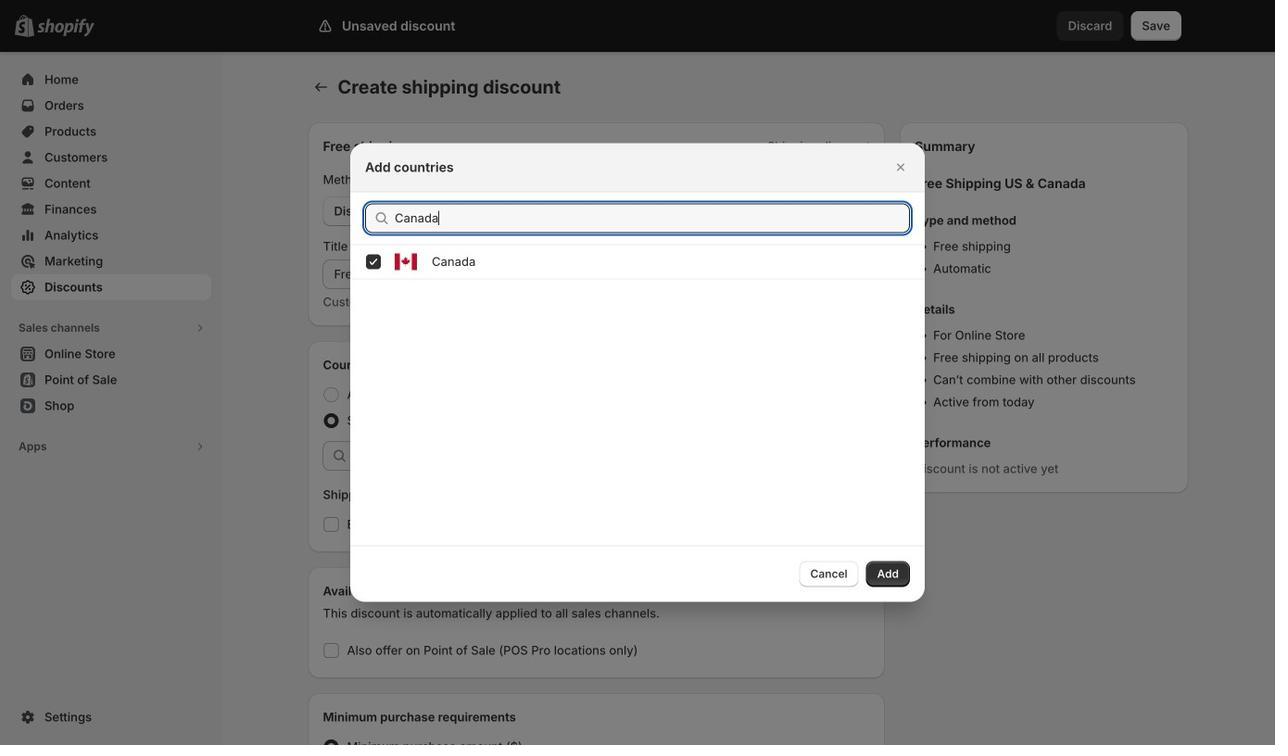 Task type: vqa. For each thing, say whether or not it's contained in the screenshot.
the 'Set up Shopify Payments' Image
no



Task type: describe. For each thing, give the bounding box(es) containing it.
shopify image
[[37, 18, 95, 37]]



Task type: locate. For each thing, give the bounding box(es) containing it.
dialog
[[0, 143, 1275, 602]]

Search countries text field
[[395, 203, 910, 233]]



